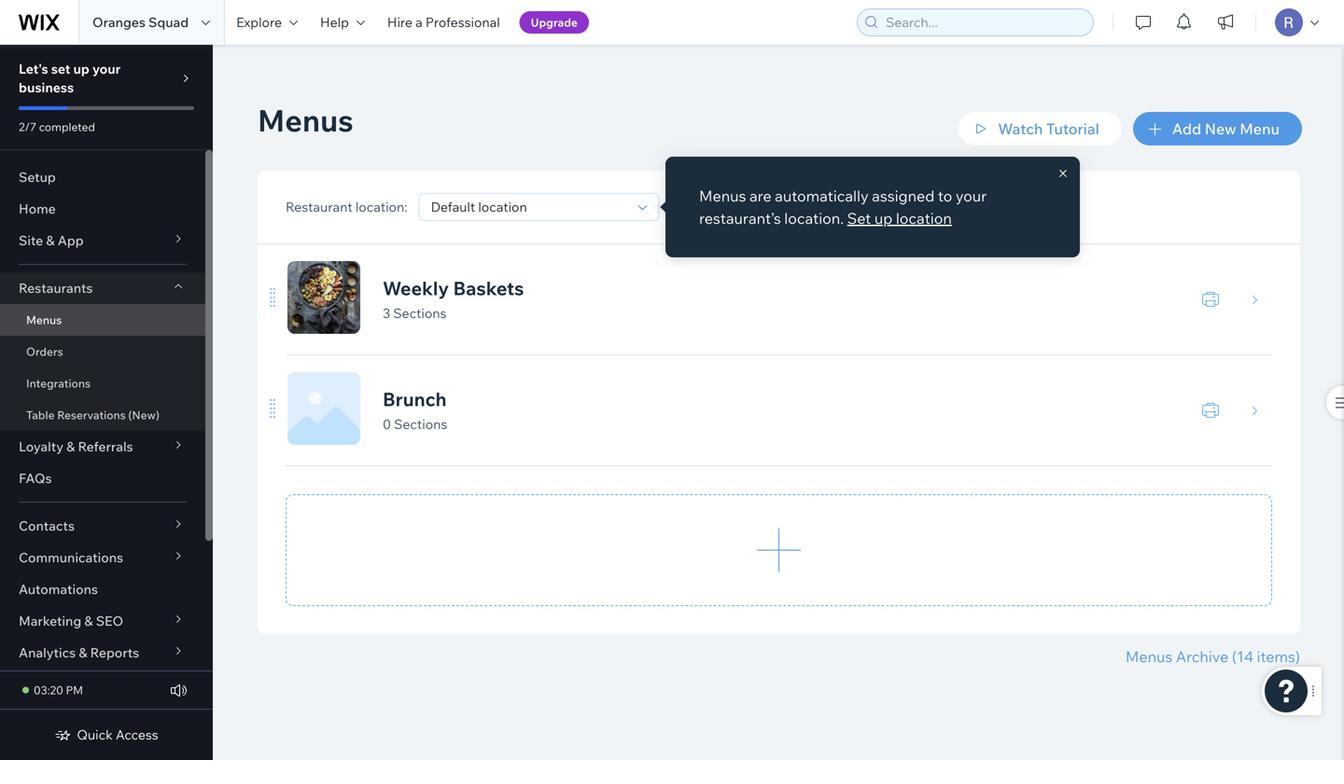 Task type: vqa. For each thing, say whether or not it's contained in the screenshot.
is on the left top of page
no



Task type: locate. For each thing, give the bounding box(es) containing it.
& inside dropdown button
[[79, 645, 87, 662]]

1 vertical spatial your
[[956, 187, 987, 205]]

help button
[[309, 0, 376, 45]]

Search... field
[[880, 9, 1088, 35]]

completed
[[39, 120, 95, 134]]

restaurants button
[[0, 273, 205, 304]]

your right set
[[92, 61, 121, 77]]

site & app button
[[0, 225, 205, 257]]

access
[[116, 727, 158, 744]]

analytics & reports button
[[0, 638, 205, 669]]

menus up restaurant's
[[699, 187, 746, 205]]

& inside popup button
[[46, 232, 55, 249]]

& left seo
[[84, 613, 93, 630]]

loyalty & referrals button
[[0, 431, 205, 463]]

2/7
[[19, 120, 36, 134]]

weekly baskets 3 sections
[[383, 277, 524, 322]]

quick access button
[[54, 727, 158, 744]]

hire a professional link
[[376, 0, 511, 45]]

menus inside menus archive (14 items) link
[[1126, 648, 1173, 667]]

0 vertical spatial sections
[[393, 305, 447, 322]]

restaurant
[[286, 199, 353, 215]]

restaurants
[[19, 280, 93, 296]]

& left reports
[[79, 645, 87, 662]]

home link
[[0, 193, 205, 225]]

assigned
[[872, 187, 935, 205]]

squad
[[148, 14, 189, 30]]

0 horizontal spatial up
[[73, 61, 89, 77]]

1 horizontal spatial up
[[875, 209, 893, 228]]

table reservations (new) link
[[0, 400, 205, 431]]

location.
[[785, 209, 844, 228]]

restaurant's
[[699, 209, 781, 228]]

sections down weekly
[[393, 305, 447, 322]]

hire a professional
[[387, 14, 500, 30]]

sections
[[393, 305, 447, 322], [394, 416, 447, 433]]

0 vertical spatial up
[[73, 61, 89, 77]]

your
[[92, 61, 121, 77], [956, 187, 987, 205]]

& right loyalty
[[66, 439, 75, 455]]

watch
[[998, 120, 1043, 138]]

your inside let's set up your business
[[92, 61, 121, 77]]

orders
[[26, 345, 63, 359]]

baskets
[[453, 277, 524, 300]]

restaurant location:
[[286, 199, 408, 215]]

your inside menus are automatically assigned to your restaurant's location.
[[956, 187, 987, 205]]

up
[[73, 61, 89, 77], [875, 209, 893, 228]]

0 vertical spatial your
[[92, 61, 121, 77]]

menus left archive
[[1126, 648, 1173, 667]]

3
[[383, 305, 390, 322]]

your right to in the top of the page
[[956, 187, 987, 205]]

menus
[[258, 101, 354, 139], [699, 187, 746, 205], [26, 313, 62, 327], [1126, 648, 1173, 667]]

menus up the orders
[[26, 313, 62, 327]]

location:
[[356, 199, 408, 215]]

analytics
[[19, 645, 76, 662]]

loyalty
[[19, 439, 63, 455]]

professional
[[426, 14, 500, 30]]

a
[[416, 14, 423, 30]]

1 vertical spatial up
[[875, 209, 893, 228]]

&
[[46, 232, 55, 249], [66, 439, 75, 455], [84, 613, 93, 630], [79, 645, 87, 662]]

sidebar element
[[0, 45, 213, 761]]

0
[[383, 416, 391, 433]]

0 horizontal spatial your
[[92, 61, 121, 77]]

1 vertical spatial sections
[[394, 416, 447, 433]]

marketing & seo button
[[0, 606, 205, 638]]

orders link
[[0, 336, 205, 368]]

sections down brunch
[[394, 416, 447, 433]]

menus archive (14 items) link
[[258, 646, 1301, 669]]

table reservations (new)
[[26, 408, 160, 422]]

& right 'site'
[[46, 232, 55, 249]]

location
[[896, 209, 952, 228]]

None field
[[425, 194, 633, 220]]

set
[[847, 209, 871, 228]]

are
[[750, 187, 772, 205]]

1 horizontal spatial your
[[956, 187, 987, 205]]

brunch 0 sections
[[383, 388, 447, 433]]

pm
[[66, 684, 83, 698]]

business
[[19, 79, 74, 96]]

weekly
[[383, 277, 449, 300]]



Task type: describe. For each thing, give the bounding box(es) containing it.
app
[[58, 232, 84, 249]]

oranges
[[92, 14, 146, 30]]

& for loyalty
[[66, 439, 75, 455]]

marketing & seo
[[19, 613, 123, 630]]

add new menu
[[1172, 120, 1280, 138]]

communications
[[19, 550, 123, 566]]

(14
[[1232, 648, 1254, 667]]

tutorial
[[1047, 120, 1100, 138]]

contacts
[[19, 518, 75, 535]]

setup
[[19, 169, 56, 185]]

up inside let's set up your business
[[73, 61, 89, 77]]

site
[[19, 232, 43, 249]]

to
[[938, 187, 953, 205]]

quick
[[77, 727, 113, 744]]

let's
[[19, 61, 48, 77]]

marketing
[[19, 613, 81, 630]]

automations
[[19, 582, 98, 598]]

add new menu button
[[1133, 112, 1302, 146]]

03:20 pm
[[34, 684, 83, 698]]

03:20
[[34, 684, 63, 698]]

menus link
[[0, 304, 205, 336]]

integrations link
[[0, 368, 205, 400]]

table
[[26, 408, 55, 422]]

menus are automatically assigned to your restaurant's location.
[[699, 187, 987, 228]]

referrals
[[78, 439, 133, 455]]

automations link
[[0, 574, 205, 606]]

set
[[51, 61, 70, 77]]

& for marketing
[[84, 613, 93, 630]]

watch tutorial button
[[959, 112, 1122, 146]]

explore
[[236, 14, 282, 30]]

set up location button
[[847, 207, 952, 230]]

reports
[[90, 645, 139, 662]]

analytics & reports
[[19, 645, 139, 662]]

upgrade
[[531, 15, 578, 29]]

home
[[19, 201, 56, 217]]

(new)
[[128, 408, 160, 422]]

let's set up your business
[[19, 61, 121, 96]]

faqs
[[19, 471, 52, 487]]

archive
[[1176, 648, 1229, 667]]

faqs link
[[0, 463, 205, 495]]

new
[[1205, 120, 1237, 138]]

integrations
[[26, 377, 91, 391]]

setup link
[[0, 162, 205, 193]]

up inside set up location button
[[875, 209, 893, 228]]

automatically
[[775, 187, 869, 205]]

set up location
[[847, 209, 952, 228]]

loyalty & referrals
[[19, 439, 133, 455]]

quick access
[[77, 727, 158, 744]]

sections inside brunch 0 sections
[[394, 416, 447, 433]]

site & app
[[19, 232, 84, 249]]

add
[[1172, 120, 1202, 138]]

oranges squad
[[92, 14, 189, 30]]

contacts button
[[0, 511, 205, 542]]

menus up restaurant
[[258, 101, 354, 139]]

upgrade button
[[520, 11, 589, 34]]

sections inside 'weekly baskets 3 sections'
[[393, 305, 447, 322]]

brunch
[[383, 388, 447, 411]]

& for analytics
[[79, 645, 87, 662]]

2/7 completed
[[19, 120, 95, 134]]

& for site
[[46, 232, 55, 249]]

help
[[320, 14, 349, 30]]

menu
[[1240, 120, 1280, 138]]

menus archive (14 items)
[[1126, 648, 1301, 667]]

menus inside menus link
[[26, 313, 62, 327]]

communications button
[[0, 542, 205, 574]]

hire
[[387, 14, 413, 30]]

reservations
[[57, 408, 126, 422]]

watch tutorial
[[998, 120, 1100, 138]]

items)
[[1257, 648, 1301, 667]]

seo
[[96, 613, 123, 630]]

menus inside menus are automatically assigned to your restaurant's location.
[[699, 187, 746, 205]]



